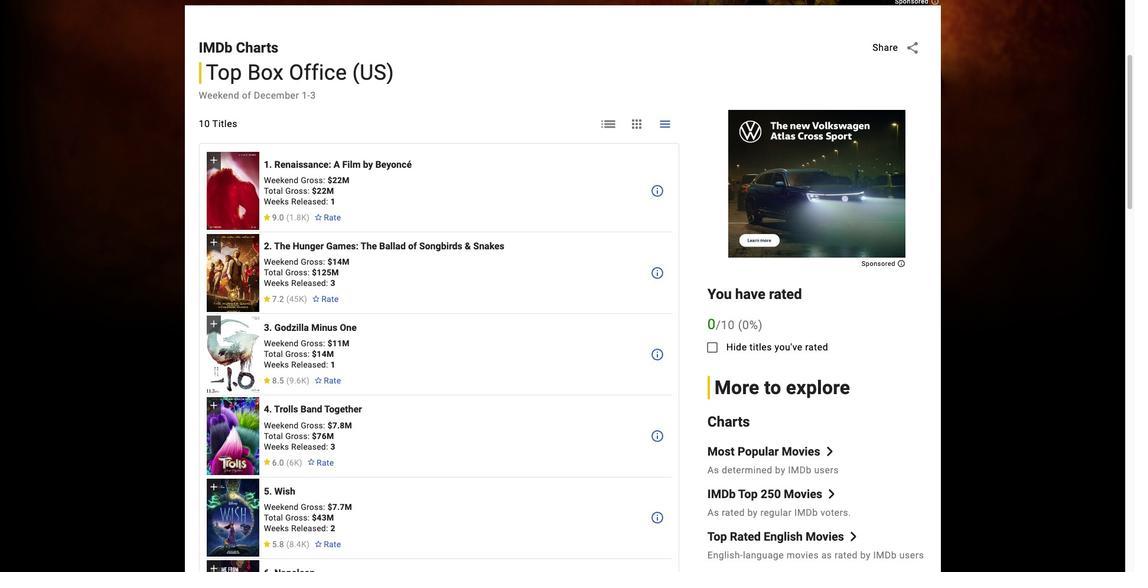 Task type: vqa. For each thing, say whether or not it's contained in the screenshot.


Task type: describe. For each thing, give the bounding box(es) containing it.
by inside 1. renaissance: a film by beyoncé weekend gross : $22m total gross : $22m weeks released : 1
[[363, 159, 373, 170]]

$14m inside 3. godzilla minus one weekend gross : $11m total gross : $14m weeks released : 1
[[312, 349, 334, 359]]

1. renaissance: a film by beyoncé link
[[264, 159, 412, 170]]

determined
[[722, 465, 773, 476]]

rate for film
[[324, 213, 341, 222]]

games:
[[326, 241, 359, 252]]

rated
[[730, 530, 761, 544]]

you
[[708, 286, 732, 302]]

3 inside 2. the hunger games: the ballad of songbirds & snakes weekend gross : $14m total gross : $125m weeks released : 3
[[331, 278, 335, 288]]

hunger
[[293, 241, 324, 252]]

group for 1.
[[207, 152, 259, 230]]

group for 4.
[[207, 397, 259, 475]]

weeks inside 2. the hunger games: the ballad of songbirds & snakes weekend gross : $14m total gross : $125m weeks released : 3
[[264, 278, 289, 288]]

rate for one
[[324, 376, 341, 386]]

) inside '0 / 10 ( 0% )'
[[759, 318, 763, 332]]

gross up '$43m'
[[301, 502, 323, 512]]

add image
[[208, 236, 220, 248]]

titles
[[213, 118, 237, 129]]

rate button for gross
[[310, 533, 346, 555]]

6.0 ( 6k )
[[272, 458, 303, 467]]

group for 3.
[[207, 315, 259, 393]]

selected:  compact view image
[[658, 117, 672, 131]]

imdb rating: 6.0 element
[[263, 458, 303, 467]]

4.
[[264, 404, 272, 415]]

checkbox unchecked image
[[705, 340, 720, 355]]

3. godzilla minus one link
[[264, 322, 357, 334]]

regular
[[761, 507, 792, 518]]

$7.8m
[[328, 420, 352, 430]]

rate button for games:
[[307, 288, 344, 310]]

you've
[[775, 341, 803, 353]]

( for 3. godzilla minus one
[[286, 376, 289, 386]]

see more information about godzilla minus one image
[[651, 347, 665, 362]]

rate button for one
[[310, 370, 346, 391]]

explore
[[786, 376, 851, 399]]

45k
[[289, 294, 304, 304]]

chevron right inline image
[[849, 532, 859, 542]]

&
[[465, 241, 471, 252]]

1 vertical spatial users
[[900, 550, 924, 561]]

top rated english movies link
[[708, 530, 859, 544]]

box
[[248, 60, 284, 85]]

$43m
[[312, 513, 334, 522]]

rated up rated
[[722, 507, 745, 518]]

have
[[736, 286, 766, 302]]

weekend inside 3. godzilla minus one weekend gross : $11m total gross : $14m weeks released : 1
[[264, 339, 299, 348]]

imdb rating: 9.0 element
[[263, 213, 310, 222]]

together
[[324, 404, 362, 415]]

by down most popular movies link
[[775, 465, 786, 476]]

rated right the 'as'
[[835, 550, 858, 561]]

titles
[[750, 341, 772, 353]]

3 inside the top box office (us) weekend of december 1-3
[[310, 90, 316, 101]]

0 vertical spatial movies
[[782, 445, 821, 459]]

total inside 2. the hunger games: the ballad of songbirds & snakes weekend gross : $14m total gross : $125m weeks released : 3
[[264, 268, 283, 277]]

( for 2. the hunger games: the ballad of songbirds & snakes
[[286, 294, 289, 304]]

2
[[331, 523, 335, 533]]

released inside 4. trolls band together weekend gross : $7.8m total gross : $76m weeks released : 3
[[291, 442, 326, 451]]

band
[[301, 404, 322, 415]]

as rated by regular imdb voters.
[[708, 507, 852, 518]]

rated right you've on the right bottom of page
[[806, 341, 829, 353]]

joaquin phoenix in napoleon (2023) image
[[207, 560, 259, 572]]

add image for 3.
[[208, 318, 220, 330]]

1. renaissance: a film by beyoncé weekend gross : $22m total gross : $22m weeks released : 1
[[264, 159, 412, 206]]

imdb top 250 movies link
[[708, 487, 837, 501]]

more to explore
[[715, 376, 851, 399]]

of inside 2. the hunger games: the ballad of songbirds & snakes weekend gross : $14m total gross : $125m weeks released : 3
[[408, 241, 417, 252]]

popular
[[738, 445, 779, 459]]

6k
[[289, 458, 300, 467]]

godzilla minus one (2023) image
[[207, 315, 259, 393]]

add image for 1.
[[208, 154, 220, 166]]

most popular movies
[[708, 445, 821, 459]]

5.
[[264, 485, 272, 497]]

rate for games:
[[322, 294, 339, 304]]

top for rated
[[708, 530, 727, 544]]

beyoncé
[[375, 159, 412, 170]]

6.0
[[272, 458, 284, 467]]

top box office (us) weekend of december 1-3
[[199, 60, 394, 101]]

10 titles
[[199, 118, 237, 129]]

as for most popular movies
[[708, 465, 719, 476]]

2.
[[264, 241, 272, 252]]

see more information about the hunger games: the ballad of songbirds & snakes image
[[651, 266, 665, 280]]

see more information about renaissance: a film by beyoncé image
[[651, 184, 665, 198]]

grid view image
[[630, 117, 644, 131]]

/
[[716, 318, 721, 332]]

5. wish link
[[264, 485, 295, 497]]

as determined by imdb users
[[708, 465, 839, 476]]

2. the hunger games: the ballad of songbirds & snakes link
[[264, 241, 505, 252]]

$125m
[[312, 268, 339, 277]]

1-
[[302, 90, 310, 101]]

as for imdb top 250 movies
[[708, 507, 719, 518]]

released inside 5. wish weekend gross : $7.7m total gross : $43m weeks released : 2
[[291, 523, 326, 533]]

(us)
[[352, 60, 394, 85]]

7.2 ( 45k )
[[272, 294, 307, 304]]

gross up 1.8k
[[285, 186, 308, 196]]

share
[[873, 42, 899, 53]]

$7.7m
[[328, 502, 352, 512]]

8.5 ( 9.6k )
[[272, 376, 310, 386]]

see more information about trolls band together image
[[651, 429, 665, 443]]

gross up the '9.6k'
[[285, 349, 308, 359]]

star inline image for 1. renaissance: a film by beyoncé
[[263, 214, 271, 220]]

english
[[764, 530, 803, 544]]

3 inside 4. trolls band together weekend gross : $7.8m total gross : $76m weeks released : 3
[[331, 442, 335, 451]]

0 vertical spatial charts
[[236, 39, 279, 56]]

1 inside 3. godzilla minus one weekend gross : $11m total gross : $14m weeks released : 1
[[331, 360, 335, 370]]

rate for gross
[[324, 539, 341, 549]]

2. the hunger games: the ballad of songbirds & snakes weekend gross : $14m total gross : $125m weeks released : 3
[[264, 241, 505, 288]]

3.
[[264, 322, 272, 333]]

10 inside '0 / 10 ( 0% )'
[[721, 318, 735, 332]]

hide
[[727, 341, 747, 353]]

9.0 ( 1.8k )
[[272, 213, 310, 222]]

by right the 'as'
[[861, 550, 871, 561]]

most popular movies link
[[708, 445, 835, 459]]

( for 4. trolls band together
[[286, 458, 289, 467]]

of inside the top box office (us) weekend of december 1-3
[[242, 90, 251, 101]]

imdb top 250 movies
[[708, 487, 823, 501]]

songbirds
[[419, 241, 463, 252]]

0 horizontal spatial users
[[815, 465, 839, 476]]

4. trolls band together link
[[264, 404, 362, 415]]

weekend inside 4. trolls band together weekend gross : $7.8m total gross : $76m weeks released : 3
[[264, 420, 299, 430]]

imdb rating: 8.5 element
[[263, 376, 310, 386]]

to
[[765, 376, 782, 399]]

sponsored
[[862, 260, 898, 268]]

released inside 2. the hunger games: the ballad of songbirds & snakes weekend gross : $14m total gross : $125m weeks released : 3
[[291, 278, 326, 288]]

trolls
[[274, 404, 298, 415]]

see more information about wish image
[[651, 511, 665, 525]]

chevron right inline image for most popular movies
[[825, 447, 835, 456]]

$14m inside 2. the hunger games: the ballad of songbirds & snakes weekend gross : $14m total gross : $125m weeks released : 3
[[328, 257, 350, 267]]

( for 5. wish
[[286, 539, 289, 549]]



Task type: locate. For each thing, give the bounding box(es) containing it.
$14m
[[328, 257, 350, 267], [312, 349, 334, 359]]

0 vertical spatial users
[[815, 465, 839, 476]]

star inline image for 5. wish
[[263, 540, 271, 547]]

( right 7.2 at left
[[286, 294, 289, 304]]

1 horizontal spatial 10
[[721, 318, 735, 332]]

film
[[342, 159, 361, 170]]

rated
[[769, 286, 802, 302], [806, 341, 829, 353], [722, 507, 745, 518], [835, 550, 858, 561]]

1 released from the top
[[291, 197, 326, 206]]

$14m down "games:"
[[328, 257, 350, 267]]

10
[[199, 118, 210, 129], [721, 318, 735, 332]]

) up band
[[307, 376, 310, 386]]

weeks up 6.0
[[264, 442, 289, 451]]

3 group from the top
[[207, 315, 259, 393]]

weekend inside the top box office (us) weekend of december 1-3
[[199, 90, 239, 101]]

imdb charts
[[199, 39, 279, 56]]

) for gross
[[307, 539, 310, 549]]

star inline image
[[263, 377, 271, 384], [263, 459, 271, 465], [263, 540, 271, 547]]

4 total from the top
[[264, 431, 283, 441]]

2 vertical spatial top
[[708, 530, 727, 544]]

language
[[743, 550, 784, 561]]

3 weeks from the top
[[264, 360, 289, 370]]

1 vertical spatial $22m
[[312, 186, 334, 196]]

5. wish weekend gross : $7.7m total gross : $43m weeks released : 2
[[264, 485, 352, 533]]

3 add image from the top
[[208, 399, 220, 411]]

star border inline image for band
[[307, 459, 316, 465]]

) for games:
[[304, 294, 307, 304]]

weeks up 5.8
[[264, 523, 289, 533]]

1 horizontal spatial top
[[708, 530, 727, 544]]

0 vertical spatial $22m
[[328, 176, 350, 185]]

rate down $76m
[[317, 458, 334, 467]]

star inline image inside imdb rating: 6.0 element
[[263, 459, 271, 465]]

released inside 1. renaissance: a film by beyoncé weekend gross : $22m total gross : $22m weeks released : 1
[[291, 197, 326, 206]]

top
[[206, 60, 242, 85], [739, 487, 758, 501], [708, 530, 727, 544]]

weekend down trolls on the left
[[264, 420, 299, 430]]

weeks up 9.0
[[264, 197, 289, 206]]

rate button down the $125m
[[307, 288, 344, 310]]

the right 2.
[[274, 241, 290, 252]]

star inline image inside imdb rating: 5.8 'element'
[[263, 540, 271, 547]]

$22m
[[328, 176, 350, 185], [312, 186, 334, 196]]

beyoncé in renaissance: a film by beyoncé (2023) image
[[207, 152, 259, 230]]

star inline image left 6.0
[[263, 459, 271, 465]]

1 vertical spatial as
[[708, 507, 719, 518]]

rate button for film
[[310, 207, 346, 228]]

3 down $76m
[[331, 442, 335, 451]]

$11m
[[328, 339, 350, 348]]

weeks inside 1. renaissance: a film by beyoncé weekend gross : $22m total gross : $22m weeks released : 1
[[264, 197, 289, 206]]

by down the imdb top 250 movies at the bottom right of page
[[748, 507, 758, 518]]

top for box
[[206, 60, 242, 85]]

share on social media image
[[906, 41, 920, 55]]

as down the most
[[708, 465, 719, 476]]

1 star inline image from the top
[[263, 214, 271, 220]]

2 the from the left
[[361, 241, 377, 252]]

2 star inline image from the top
[[263, 459, 271, 465]]

as up english-
[[708, 507, 719, 518]]

add image for 4.
[[208, 399, 220, 411]]

star inline image for 3. godzilla minus one
[[263, 377, 271, 384]]

1 star inline image from the top
[[263, 377, 271, 384]]

top inside the top box office (us) weekend of december 1-3
[[206, 60, 242, 85]]

0 vertical spatial as
[[708, 465, 719, 476]]

group left 1.
[[207, 152, 259, 230]]

more
[[715, 376, 760, 399]]

a
[[334, 159, 340, 170]]

minus
[[311, 322, 338, 333]]

gross down 'hunger'
[[301, 257, 323, 267]]

rate
[[324, 213, 341, 222], [322, 294, 339, 304], [324, 376, 341, 386], [317, 458, 334, 467], [324, 539, 341, 549]]

total inside 4. trolls band together weekend gross : $7.8m total gross : $76m weeks released : 3
[[264, 431, 283, 441]]

movies
[[787, 550, 819, 561]]

0 vertical spatial top
[[206, 60, 242, 85]]

add image down trolls band together (2023) image
[[208, 481, 220, 493]]

star inline image inside imdb rating: 9.0 element
[[263, 214, 271, 220]]

star border inline image right 1.8k
[[314, 214, 323, 220]]

7.2
[[272, 294, 284, 304]]

english-
[[708, 550, 743, 561]]

3 total from the top
[[264, 349, 283, 359]]

star border inline image
[[314, 540, 323, 547]]

add image down alan tudyk, chris pine, and ariana debose in wish (2023) image
[[208, 563, 220, 572]]

1 horizontal spatial of
[[408, 241, 417, 252]]

4 weeks from the top
[[264, 442, 289, 451]]

0 vertical spatial 10
[[199, 118, 210, 129]]

star border inline image for a
[[314, 214, 323, 220]]

weeks
[[264, 197, 289, 206], [264, 278, 289, 288], [264, 360, 289, 370], [264, 442, 289, 451], [264, 523, 289, 533]]

1 down $11m at the left of the page
[[331, 360, 335, 370]]

( inside '0 / 10 ( 0% )'
[[738, 318, 743, 332]]

total
[[264, 186, 283, 196], [264, 268, 283, 277], [264, 349, 283, 359], [264, 431, 283, 441], [264, 513, 283, 522]]

1.
[[264, 159, 272, 170]]

trolls band together (2023) image
[[207, 397, 259, 475]]

0 vertical spatial of
[[242, 90, 251, 101]]

add image
[[208, 154, 220, 166], [208, 318, 220, 330], [208, 399, 220, 411], [208, 481, 220, 493], [208, 563, 220, 572]]

star inline image for 2. the hunger games: the ballad of songbirds & snakes
[[263, 295, 271, 302]]

2 vertical spatial movies
[[806, 530, 845, 544]]

english-language movies as rated by imdb users
[[708, 550, 924, 561]]

total inside 1. renaissance: a film by beyoncé weekend gross : $22m total gross : $22m weeks released : 1
[[264, 186, 283, 196]]

( right 8.5
[[286, 376, 289, 386]]

ballad
[[379, 241, 406, 252]]

weekend down 2.
[[264, 257, 299, 267]]

5 total from the top
[[264, 513, 283, 522]]

2 horizontal spatial top
[[739, 487, 758, 501]]

) for one
[[307, 376, 310, 386]]

1 vertical spatial 1
[[331, 360, 335, 370]]

weeks inside 5. wish weekend gross : $7.7m total gross : $43m weeks released : 2
[[264, 523, 289, 533]]

star inline image left 5.8
[[263, 540, 271, 547]]

gross up 45k
[[285, 268, 308, 277]]

Hide titles you've rated checkbox
[[698, 333, 727, 361]]

5 weeks from the top
[[264, 523, 289, 533]]

one
[[340, 322, 357, 333]]

$14m down $11m at the left of the page
[[312, 349, 334, 359]]

0 horizontal spatial of
[[242, 90, 251, 101]]

1.8k
[[289, 213, 307, 222]]

2 star inline image from the top
[[263, 295, 271, 302]]

0 horizontal spatial 10
[[199, 118, 210, 129]]

charts up box
[[236, 39, 279, 56]]

1 vertical spatial charts
[[708, 413, 750, 430]]

0 vertical spatial $14m
[[328, 257, 350, 267]]

( right /
[[738, 318, 743, 332]]

released down '$43m'
[[291, 523, 326, 533]]

weekend down 5. wish link
[[264, 502, 299, 512]]

1 horizontal spatial charts
[[708, 413, 750, 430]]

the
[[274, 241, 290, 252], [361, 241, 377, 252]]

chevron right inline image for imdb top 250 movies
[[828, 490, 837, 499]]

1 add image from the top
[[208, 154, 220, 166]]

add image for 5.
[[208, 481, 220, 493]]

) right 6.0
[[300, 458, 303, 467]]

3 star inline image from the top
[[263, 540, 271, 547]]

0 vertical spatial star inline image
[[263, 214, 271, 220]]

3
[[310, 90, 316, 101], [331, 278, 335, 288], [331, 442, 335, 451]]

( for 1. renaissance: a film by beyoncé
[[286, 213, 289, 222]]

1 vertical spatial 10
[[721, 318, 735, 332]]

total down 2.
[[264, 268, 283, 277]]

rate right star border inline icon
[[324, 539, 341, 549]]

group left 2.
[[207, 234, 259, 312]]

rate button for together
[[303, 452, 339, 473]]

) right 7.2 at left
[[304, 294, 307, 304]]

movies for english
[[806, 530, 845, 544]]

rate button right 6k
[[303, 452, 339, 473]]

weeks inside 3. godzilla minus one weekend gross : $11m total gross : $14m weeks released : 1
[[264, 360, 289, 370]]

1 the from the left
[[274, 241, 290, 252]]

1 vertical spatial $14m
[[312, 349, 334, 359]]

weeks inside 4. trolls band together weekend gross : $7.8m total gross : $76m weeks released : 3
[[264, 442, 289, 451]]

:
[[323, 176, 325, 185], [308, 186, 310, 196], [326, 197, 328, 206], [323, 257, 325, 267], [308, 268, 310, 277], [326, 278, 328, 288], [323, 339, 325, 348], [308, 349, 310, 359], [326, 360, 328, 370], [323, 420, 325, 430], [308, 431, 310, 441], [326, 442, 328, 451], [323, 502, 325, 512], [308, 513, 310, 522], [326, 523, 328, 533]]

december
[[254, 90, 299, 101]]

add image down jason schwartzman, viola davis, peter dinklage, rachel zegler, josh andrés rivera, tom blyth, and hunter schafer in the hunger games: the ballad of songbirds & snakes (2023) image
[[208, 318, 220, 330]]

wish
[[274, 485, 295, 497]]

star border inline image right the '9.6k'
[[314, 377, 323, 384]]

group left 3.
[[207, 315, 259, 393]]

sponsored content section
[[729, 110, 906, 268]]

10 left titles
[[199, 118, 210, 129]]

weeks up 8.5
[[264, 360, 289, 370]]

250
[[761, 487, 781, 501]]

0 vertical spatial 1
[[331, 197, 335, 206]]

chevron right inline image
[[825, 447, 835, 456], [828, 490, 837, 499]]

) left star border inline icon
[[307, 539, 310, 549]]

renaissance:
[[274, 159, 331, 170]]

star inline image left 9.0
[[263, 214, 271, 220]]

5 add image from the top
[[208, 563, 220, 572]]

alan tudyk, chris pine, and ariana debose in wish (2023) image
[[207, 479, 259, 557]]

4. trolls band together weekend gross : $7.8m total gross : $76m weeks released : 3
[[264, 404, 362, 451]]

you have rated
[[708, 286, 802, 302]]

star inline image inside imdb rating: 7.2 element
[[263, 295, 271, 302]]

1 weeks from the top
[[264, 197, 289, 206]]

jason schwartzman, viola davis, peter dinklage, rachel zegler, josh andrés rivera, tom blyth, and hunter schafer in the hunger games: the ballad of songbirds & snakes (2023) image
[[207, 234, 259, 312]]

1 vertical spatial star inline image
[[263, 459, 271, 465]]

group for 5.
[[207, 479, 259, 557]]

star border inline image for hunger
[[312, 295, 320, 302]]

as
[[822, 550, 832, 561]]

by
[[363, 159, 373, 170], [775, 465, 786, 476], [748, 507, 758, 518], [861, 550, 871, 561]]

$22m down 1. renaissance: a film by beyoncé "link"
[[328, 176, 350, 185]]

star inline image left 8.5
[[263, 377, 271, 384]]

2 group from the top
[[207, 234, 259, 312]]

star inline image inside imdb rating: 8.5 element
[[263, 377, 271, 384]]

5.8
[[272, 539, 284, 549]]

as
[[708, 465, 719, 476], [708, 507, 719, 518]]

rate button down 2
[[310, 533, 346, 555]]

total down 3.
[[264, 349, 283, 359]]

10 right 0
[[721, 318, 735, 332]]

voters.
[[821, 507, 852, 518]]

rate button right the '9.6k'
[[310, 370, 346, 391]]

released up the '9.6k'
[[291, 360, 326, 370]]

top left 250 on the right bottom
[[739, 487, 758, 501]]

star border inline image
[[314, 214, 323, 220], [312, 295, 320, 302], [314, 377, 323, 384], [307, 459, 316, 465]]

0 horizontal spatial top
[[206, 60, 242, 85]]

0 vertical spatial star inline image
[[263, 377, 271, 384]]

office
[[289, 60, 347, 85]]

movies up as determined by imdb users
[[782, 445, 821, 459]]

of
[[242, 90, 251, 101], [408, 241, 417, 252]]

) for together
[[300, 458, 303, 467]]

star border inline image right 45k
[[312, 295, 320, 302]]

rate up "games:"
[[324, 213, 341, 222]]

the left ballad
[[361, 241, 377, 252]]

godzilla
[[274, 322, 309, 333]]

top up english-
[[708, 530, 727, 544]]

rated right have
[[769, 286, 802, 302]]

1 vertical spatial 3
[[331, 278, 335, 288]]

0
[[708, 316, 716, 332]]

1 vertical spatial movies
[[784, 487, 823, 501]]

total inside 3. godzilla minus one weekend gross : $11m total gross : $14m weeks released : 1
[[264, 349, 283, 359]]

chevron right inline image inside most popular movies link
[[825, 447, 835, 456]]

) up titles
[[759, 318, 763, 332]]

total down 4.
[[264, 431, 283, 441]]

5 released from the top
[[291, 523, 326, 533]]

weekend inside 1. renaissance: a film by beyoncé weekend gross : $22m total gross : $22m weeks released : 1
[[264, 176, 299, 185]]

1 inside 1. renaissance: a film by beyoncé weekend gross : $22m total gross : $22m weeks released : 1
[[331, 197, 335, 206]]

released down $76m
[[291, 442, 326, 451]]

0 vertical spatial chevron right inline image
[[825, 447, 835, 456]]

gross down 3. godzilla minus one link
[[301, 339, 323, 348]]

star inline image
[[263, 214, 271, 220], [263, 295, 271, 302]]

4 released from the top
[[291, 442, 326, 451]]

released up 1.8k
[[291, 197, 326, 206]]

star border inline image right 6k
[[307, 459, 316, 465]]

rate button
[[310, 207, 346, 228], [307, 288, 344, 310], [310, 370, 346, 391], [303, 452, 339, 473], [310, 533, 346, 555]]

chevron right inline image inside imdb top 250 movies link
[[828, 490, 837, 499]]

$76m
[[312, 431, 334, 441]]

rate up together
[[324, 376, 341, 386]]

star inline image left 7.2 at left
[[263, 295, 271, 302]]

gross down "renaissance:"
[[301, 176, 323, 185]]

1 vertical spatial chevron right inline image
[[828, 490, 837, 499]]

2 vertical spatial star inline image
[[263, 540, 271, 547]]

3 down office
[[310, 90, 316, 101]]

1 horizontal spatial the
[[361, 241, 377, 252]]

total inside 5. wish weekend gross : $7.7m total gross : $43m weeks released : 2
[[264, 513, 283, 522]]

1 vertical spatial of
[[408, 241, 417, 252]]

weekend up 10 titles at the left
[[199, 90, 239, 101]]

gross up $76m
[[301, 420, 323, 430]]

add image down 10 titles at the left
[[208, 154, 220, 166]]

top down imdb charts
[[206, 60, 242, 85]]

5 group from the top
[[207, 479, 259, 557]]

star border inline image for minus
[[314, 377, 323, 384]]

top rated english movies
[[708, 530, 845, 544]]

gross left '$43m'
[[285, 513, 308, 522]]

released inside 3. godzilla minus one weekend gross : $11m total gross : $14m weeks released : 1
[[291, 360, 326, 370]]

3 down the $125m
[[331, 278, 335, 288]]

rate button right 1.8k
[[310, 207, 346, 228]]

2 total from the top
[[264, 268, 283, 277]]

star inline image for 4. trolls band together
[[263, 459, 271, 465]]

( right 9.0
[[286, 213, 289, 222]]

movies for 250
[[784, 487, 823, 501]]

1 total from the top
[[264, 186, 283, 196]]

weeks up 7.2 at left
[[264, 278, 289, 288]]

$22m down a
[[312, 186, 334, 196]]

charts up the most
[[708, 413, 750, 430]]

2 1 from the top
[[331, 360, 335, 370]]

2 weeks from the top
[[264, 278, 289, 288]]

4 group from the top
[[207, 397, 259, 475]]

0%
[[743, 318, 759, 332]]

total down 1.
[[264, 186, 283, 196]]

hide titles you've rated
[[727, 341, 829, 353]]

8.5
[[272, 376, 284, 386]]

gross left $76m
[[285, 431, 308, 441]]

) up 'hunger'
[[307, 213, 310, 222]]

1 group from the top
[[207, 152, 259, 230]]

) for film
[[307, 213, 310, 222]]

users
[[815, 465, 839, 476], [900, 550, 924, 561]]

group down alan tudyk, chris pine, and ariana debose in wish (2023) image
[[207, 560, 259, 572]]

1 as from the top
[[708, 465, 719, 476]]

(
[[286, 213, 289, 222], [286, 294, 289, 304], [738, 318, 743, 332], [286, 376, 289, 386], [286, 458, 289, 467], [286, 539, 289, 549]]

weekend inside 5. wish weekend gross : $7.7m total gross : $43m weeks released : 2
[[264, 502, 299, 512]]

movies up as rated by regular imdb voters.
[[784, 487, 823, 501]]

imdb rating: 5.8 element
[[263, 539, 310, 549]]

1 vertical spatial star inline image
[[263, 295, 271, 302]]

0 horizontal spatial charts
[[236, 39, 279, 56]]

2 released from the top
[[291, 278, 326, 288]]

( right 6.0
[[286, 458, 289, 467]]

weekend
[[199, 90, 239, 101], [264, 176, 299, 185], [264, 257, 299, 267], [264, 339, 299, 348], [264, 420, 299, 430], [264, 502, 299, 512]]

1
[[331, 197, 335, 206], [331, 360, 335, 370]]

of right ballad
[[408, 241, 417, 252]]

group for 2.
[[207, 234, 259, 312]]

5.8 ( 8.4k )
[[272, 539, 310, 549]]

rate down the $125m
[[322, 294, 339, 304]]

1 vertical spatial top
[[739, 487, 758, 501]]

group left 5. in the bottom left of the page
[[207, 479, 259, 557]]

of down box
[[242, 90, 251, 101]]

weekend down godzilla
[[264, 339, 299, 348]]

weekend down 1.
[[264, 176, 299, 185]]

group
[[207, 152, 259, 230], [207, 234, 259, 312], [207, 315, 259, 393], [207, 397, 259, 475], [207, 479, 259, 557], [207, 560, 259, 572]]

rate for together
[[317, 458, 334, 467]]

2 vertical spatial 3
[[331, 442, 335, 451]]

0 / 10 ( 0% )
[[708, 316, 763, 332]]

4 add image from the top
[[208, 481, 220, 493]]

add image down the godzilla minus one (2023) image
[[208, 399, 220, 411]]

detailed view image
[[601, 117, 616, 131]]

8.4k
[[289, 539, 307, 549]]

3 released from the top
[[291, 360, 326, 370]]

9.0
[[272, 213, 284, 222]]

2 add image from the top
[[208, 318, 220, 330]]

1 1 from the top
[[331, 197, 335, 206]]

snakes
[[474, 241, 505, 252]]

0 vertical spatial 3
[[310, 90, 316, 101]]

group left 4.
[[207, 397, 259, 475]]

imdb rating: 7.2 element
[[263, 294, 307, 304]]

1 horizontal spatial users
[[900, 550, 924, 561]]

most
[[708, 445, 735, 459]]

6 group from the top
[[207, 560, 259, 572]]

3. godzilla minus one weekend gross : $11m total gross : $14m weeks released : 1
[[264, 322, 357, 370]]

weekend inside 2. the hunger games: the ballad of songbirds & snakes weekend gross : $14m total gross : $125m weeks released : 3
[[264, 257, 299, 267]]

1 down a
[[331, 197, 335, 206]]

0 horizontal spatial the
[[274, 241, 290, 252]]

2 as from the top
[[708, 507, 719, 518]]



